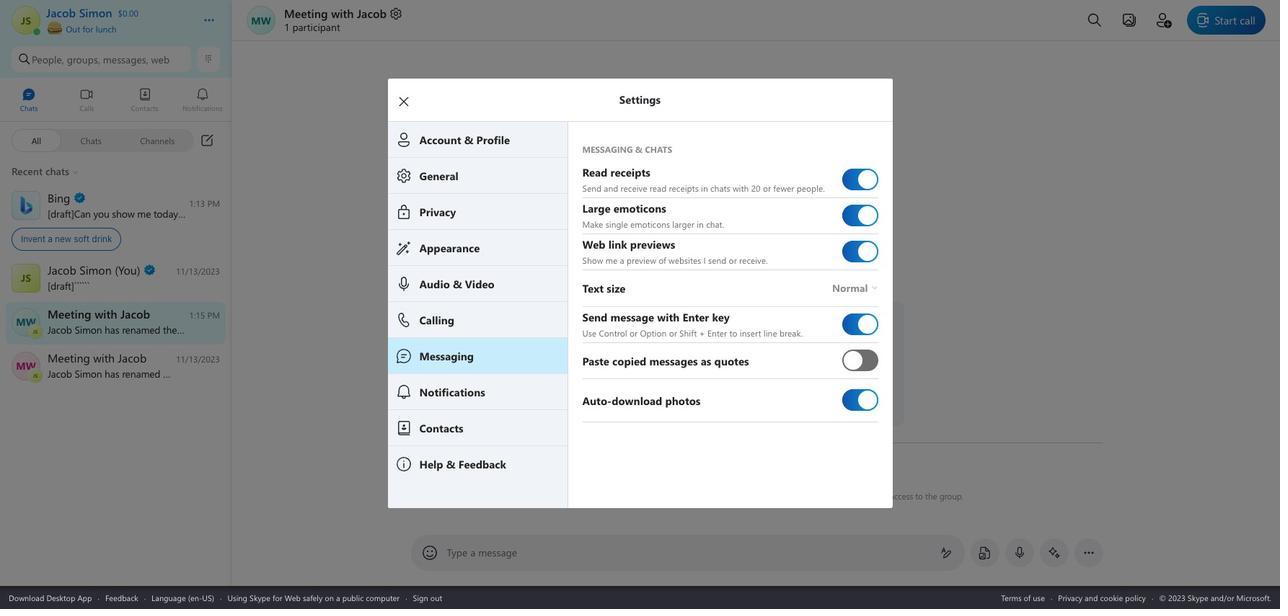 Task type: vqa. For each thing, say whether or not it's contained in the screenshot.
top of
yes



Task type: locate. For each thing, give the bounding box(es) containing it.
of
[[659, 255, 667, 266], [1024, 593, 1031, 604]]

Type a message text field
[[448, 546, 929, 561]]

Web link previews, Show me a preview of websites I send or receive. checkbox
[[842, 235, 879, 268]]

0 vertical spatial jacob
[[357, 6, 387, 21]]

download desktop app link
[[9, 593, 92, 604]]

group
[[791, 491, 814, 502]]

1 horizontal spatial of
[[1024, 593, 1031, 604]]

you
[[93, 207, 109, 220]]

download desktop app
[[9, 593, 92, 604]]

use
[[1034, 593, 1046, 604]]

1 vertical spatial jacob
[[549, 491, 570, 502]]

a inside messaging dialog
[[620, 255, 625, 266]]

jacob right meeting
[[357, 6, 387, 21]]

Paste copied messages as quotes checkbox
[[842, 344, 879, 377]]

0 vertical spatial and
[[604, 183, 619, 194]]

using
[[228, 593, 248, 604]]

or right send
[[729, 255, 737, 266]]

0 horizontal spatial jacob
[[357, 6, 387, 21]]

and right send
[[604, 183, 619, 194]]

with right meeting
[[331, 6, 354, 21]]

1 horizontal spatial with
[[733, 183, 749, 194]]

1 vertical spatial and
[[1085, 593, 1099, 604]]

0 vertical spatial for
[[83, 23, 93, 35]]

sign out link
[[413, 593, 442, 604]]

channels
[[140, 135, 175, 146]]

to left the
[[916, 491, 923, 502]]

messaging dialog
[[388, 78, 915, 508]]

go
[[768, 491, 779, 502]]

1 horizontal spatial for
[[273, 593, 283, 604]]

1 horizontal spatial jacob
[[549, 491, 570, 502]]

jacob
[[357, 6, 387, 21], [549, 491, 570, 502]]

a
[[48, 234, 53, 245], [620, 255, 625, 266], [744, 491, 748, 502], [471, 546, 476, 560], [336, 593, 340, 604]]

trending
[[204, 207, 241, 220]]

twitter?
[[286, 207, 319, 220]]

0 vertical spatial of
[[659, 255, 667, 266]]

me inside dialog
[[606, 255, 618, 266]]

1 horizontal spatial and
[[1085, 593, 1099, 604]]

emoticons
[[631, 219, 670, 230]]

out for lunch button
[[46, 20, 189, 35]]

terms
[[1002, 593, 1022, 604]]

1 vertical spatial with
[[733, 183, 749, 194]]

to inside messaging dialog
[[730, 328, 738, 339]]

1 vertical spatial me
[[606, 255, 618, 266]]

or
[[763, 183, 771, 194], [729, 255, 737, 266], [630, 328, 638, 339], [669, 328, 677, 339]]

for inside button
[[83, 23, 93, 35]]

in
[[701, 183, 708, 194], [697, 219, 704, 230]]

0 horizontal spatial me
[[137, 207, 151, 220]]

chats
[[80, 135, 102, 146]]

for
[[83, 23, 93, 35], [273, 593, 283, 604]]

and for send
[[604, 183, 619, 194]]

out for lunch
[[64, 23, 117, 35]]

computer
[[366, 593, 400, 604]]

single
[[606, 219, 628, 230]]

websites
[[669, 255, 702, 266]]

to right settings
[[848, 491, 856, 502]]

jacob left 'simon'
[[549, 491, 570, 502]]

using skype for web safely on a public computer
[[228, 593, 400, 604]]

shift
[[680, 328, 697, 339]]

tab list
[[0, 82, 232, 121]]

me right show
[[606, 255, 618, 266]]

and
[[604, 183, 619, 194], [1085, 593, 1099, 604]]

of left use
[[1024, 593, 1031, 604]]

in left "chat."
[[697, 219, 704, 230]]

on
[[272, 207, 283, 220], [325, 593, 334, 604]]

[draft]`````` button
[[0, 258, 232, 301]]

for left web
[[273, 593, 283, 604]]

[draft]``````
[[48, 279, 89, 293]]

a left link.
[[744, 491, 748, 502]]

today's
[[154, 207, 184, 220]]

top
[[187, 207, 201, 220]]

with left 20
[[733, 183, 749, 194]]

[draft]can
[[48, 207, 91, 220]]

1 vertical spatial for
[[273, 593, 283, 604]]

0 horizontal spatial with
[[331, 6, 354, 21]]

larger
[[673, 219, 695, 230]]

for right out
[[83, 23, 93, 35]]

0 horizontal spatial and
[[604, 183, 619, 194]]

send
[[709, 255, 727, 266]]

line
[[764, 328, 778, 339]]

in left chats
[[701, 183, 708, 194]]

insert
[[740, 328, 762, 339]]

send and receive read receipts in chats with 20 or fewer people.
[[583, 183, 825, 194]]

meeting with jacob button
[[284, 6, 403, 21]]

web
[[285, 593, 301, 604]]

option
[[640, 328, 667, 339]]

i
[[704, 255, 706, 266]]

Large emoticons, Make single emoticons larger in chat. checkbox
[[842, 199, 879, 232]]

break.
[[780, 328, 803, 339]]

a left preview at top
[[620, 255, 625, 266]]

Send message with Enter key, Use Control or Option or Shift + Enter to insert line break. checkbox
[[842, 308, 879, 341]]

of right preview at top
[[659, 255, 667, 266]]

terms of use
[[1002, 593, 1046, 604]]

0 vertical spatial on
[[272, 207, 283, 220]]

to right go
[[781, 491, 788, 502]]

feedback link
[[105, 593, 138, 604]]

0 horizontal spatial for
[[83, 23, 93, 35]]

to right enter
[[730, 328, 738, 339]]

and left cookie
[[1085, 593, 1099, 604]]

access
[[890, 491, 913, 502]]

settings
[[816, 491, 846, 502]]

0 vertical spatial me
[[137, 207, 151, 220]]

language
[[152, 593, 186, 604]]

a left public
[[336, 593, 340, 604]]

me right the show
[[137, 207, 151, 220]]

drink
[[92, 234, 112, 245]]

0 horizontal spatial of
[[659, 255, 667, 266]]

invent
[[21, 234, 45, 245]]

people,
[[32, 52, 64, 66]]

people.
[[797, 183, 825, 194]]

on right topics
[[272, 207, 283, 220]]

people, groups, messages, web
[[32, 52, 170, 66]]

joining
[[630, 491, 655, 502]]

on right safely
[[325, 593, 334, 604]]

privacy and cookie policy link
[[1059, 593, 1147, 604]]

and for privacy
[[1085, 593, 1099, 604]]

message
[[479, 546, 517, 560]]

1 horizontal spatial me
[[606, 255, 618, 266]]

or right 20
[[763, 183, 771, 194]]

1 vertical spatial in
[[697, 219, 704, 230]]

[draft]can you show me today's top trending topics on twitter?
[[48, 207, 319, 220]]

and inside messaging dialog
[[604, 183, 619, 194]]

with
[[331, 6, 354, 21], [733, 183, 749, 194]]

1 horizontal spatial on
[[325, 593, 334, 604]]

a right type
[[471, 546, 476, 560]]

enabled
[[598, 491, 628, 502]]

jacob simon enabled joining this conversation using a link. go to group settings to manage access to the group.
[[549, 491, 964, 502]]



Task type: describe. For each thing, give the bounding box(es) containing it.
today heading
[[410, 426, 1103, 452]]

this
[[658, 491, 671, 502]]

download
[[9, 593, 44, 604]]

using
[[722, 491, 742, 502]]

sign out
[[413, 593, 442, 604]]

all
[[31, 135, 41, 146]]

fewer
[[774, 183, 795, 194]]

soft
[[74, 234, 90, 245]]

show me a preview of websites i send or receive.
[[583, 255, 768, 266]]

use
[[583, 328, 597, 339]]

public
[[343, 593, 364, 604]]

sign
[[413, 593, 428, 604]]

topics
[[243, 207, 269, 220]]

1 vertical spatial on
[[325, 593, 334, 604]]

out
[[431, 593, 442, 604]]

or left 'shift'
[[669, 328, 677, 339]]

or left option
[[630, 328, 638, 339]]

feedback
[[105, 593, 138, 604]]

0 vertical spatial with
[[331, 6, 354, 21]]

send
[[583, 183, 602, 194]]

language (en-us) link
[[152, 593, 214, 604]]

app
[[78, 593, 92, 604]]

cookie
[[1101, 593, 1124, 604]]

receipts
[[669, 183, 699, 194]]

show
[[112, 207, 135, 220]]

conversation
[[673, 491, 720, 502]]

simon
[[573, 491, 596, 502]]

us)
[[202, 593, 214, 604]]

safely
[[303, 593, 323, 604]]

web
[[151, 52, 170, 66]]

read
[[650, 183, 667, 194]]

enter
[[708, 328, 728, 339]]

new
[[55, 234, 71, 245]]

meeting with jacob
[[284, 6, 387, 21]]

out
[[66, 23, 80, 35]]

privacy
[[1059, 593, 1083, 604]]

use control or option or shift + enter to insert line break.
[[583, 328, 803, 339]]

the
[[925, 491, 937, 502]]

desktop
[[46, 593, 75, 604]]

people, groups, messages, web button
[[12, 46, 191, 72]]

show
[[583, 255, 604, 266]]

invent a new soft drink
[[21, 234, 112, 245]]

group.
[[940, 491, 964, 502]]

0 vertical spatial in
[[701, 183, 708, 194]]

privacy and cookie policy
[[1059, 593, 1147, 604]]

manage
[[858, 491, 888, 502]]

1 vertical spatial of
[[1024, 593, 1031, 604]]

terms of use link
[[1002, 593, 1046, 604]]

Auto-download photos checkbox
[[842, 384, 879, 417]]

make single emoticons larger in chat.
[[583, 219, 725, 230]]

a left the new
[[48, 234, 53, 245]]

link.
[[751, 491, 766, 502]]

Read receipts, Send and receive read receipts in chats with 20 or fewer people. checkbox
[[842, 163, 879, 196]]

chats
[[711, 183, 731, 194]]

control
[[599, 328, 628, 339]]

+
[[700, 328, 706, 339]]

meeting
[[284, 6, 328, 21]]

language (en-us)
[[152, 593, 214, 604]]

0 horizontal spatial on
[[272, 207, 283, 220]]

with inside messaging dialog
[[733, 183, 749, 194]]

make
[[583, 219, 604, 230]]

20
[[752, 183, 761, 194]]

receive.
[[740, 255, 768, 266]]

preview
[[627, 255, 657, 266]]

(en-
[[188, 593, 202, 604]]

using skype for web safely on a public computer link
[[228, 593, 400, 604]]

of inside messaging dialog
[[659, 255, 667, 266]]

skype
[[250, 593, 271, 604]]

type
[[447, 546, 468, 560]]

chat.
[[707, 219, 725, 230]]

receive
[[621, 183, 648, 194]]



